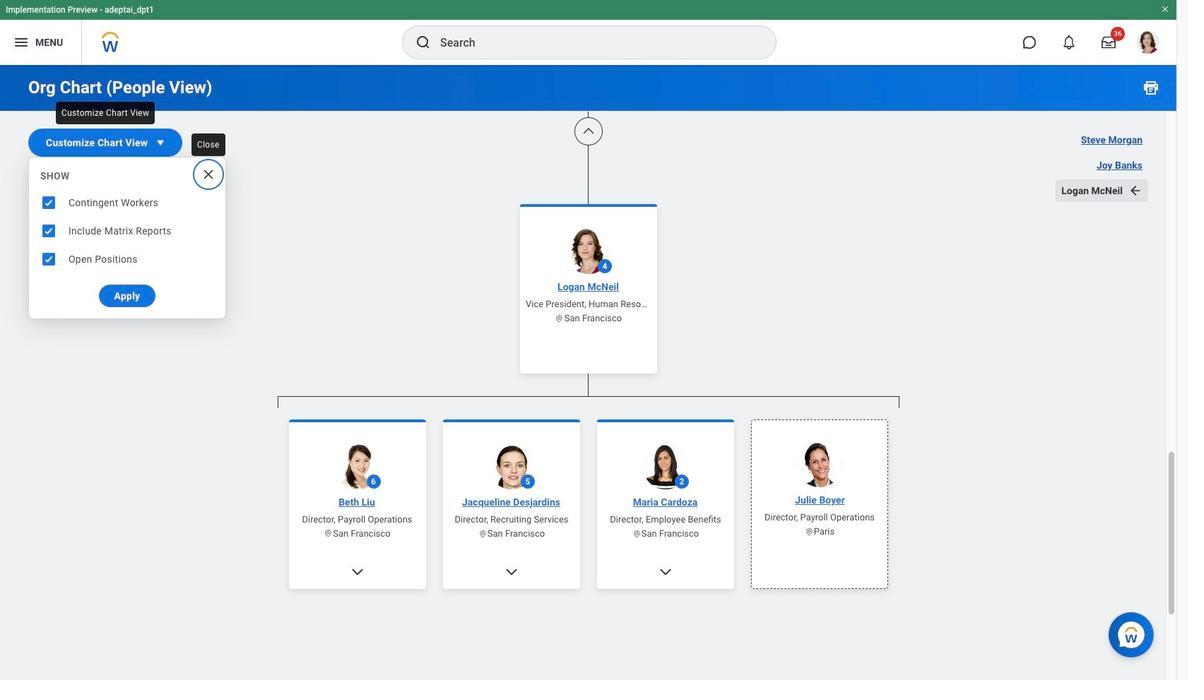 Task type: vqa. For each thing, say whether or not it's contained in the screenshot.
1st chevron down image from right
yes



Task type: locate. For each thing, give the bounding box(es) containing it.
0 horizontal spatial chevron down image
[[350, 565, 364, 579]]

tooltip up x image
[[187, 129, 230, 160]]

Search Workday  search field
[[440, 27, 747, 58]]

close environment banner image
[[1162, 5, 1170, 13]]

location image for 3rd chevron down image
[[632, 530, 641, 539]]

location image
[[805, 527, 814, 537], [324, 530, 333, 539], [478, 530, 487, 539], [632, 530, 641, 539]]

tooltip
[[52, 98, 159, 129], [187, 129, 230, 160]]

1 horizontal spatial chevron down image
[[504, 565, 519, 579]]

dialog
[[28, 157, 226, 320]]

1 horizontal spatial tooltip
[[187, 129, 230, 160]]

0 horizontal spatial tooltip
[[52, 98, 159, 129]]

banner
[[0, 0, 1177, 65]]

chevron down image
[[350, 565, 364, 579], [504, 565, 519, 579], [659, 565, 673, 579]]

tooltip up caret down icon
[[52, 98, 159, 129]]

location image for 2nd chevron down image from left
[[478, 530, 487, 539]]

x image
[[201, 168, 216, 182]]

3 chevron down image from the left
[[659, 565, 673, 579]]

notifications large image
[[1063, 35, 1077, 49]]

2 horizontal spatial chevron down image
[[659, 565, 673, 579]]

main content
[[0, 0, 1177, 681]]

search image
[[415, 34, 432, 51]]

logan mcneil, logan mcneil, 4 direct reports element
[[277, 408, 900, 681]]

2 chevron down image from the left
[[504, 565, 519, 579]]



Task type: describe. For each thing, give the bounding box(es) containing it.
inbox large image
[[1102, 35, 1116, 49]]

print org chart image
[[1143, 79, 1160, 96]]

location image for third chevron down image from right
[[324, 530, 333, 539]]

0 vertical spatial tooltip
[[52, 98, 159, 129]]

1 chevron down image from the left
[[350, 565, 364, 579]]

caret down image
[[154, 136, 168, 150]]

chevron up image
[[581, 124, 596, 139]]

1 vertical spatial tooltip
[[187, 129, 230, 160]]

profile logan mcneil image
[[1138, 31, 1160, 57]]

arrow left image
[[1129, 184, 1143, 198]]

justify image
[[13, 34, 30, 51]]



